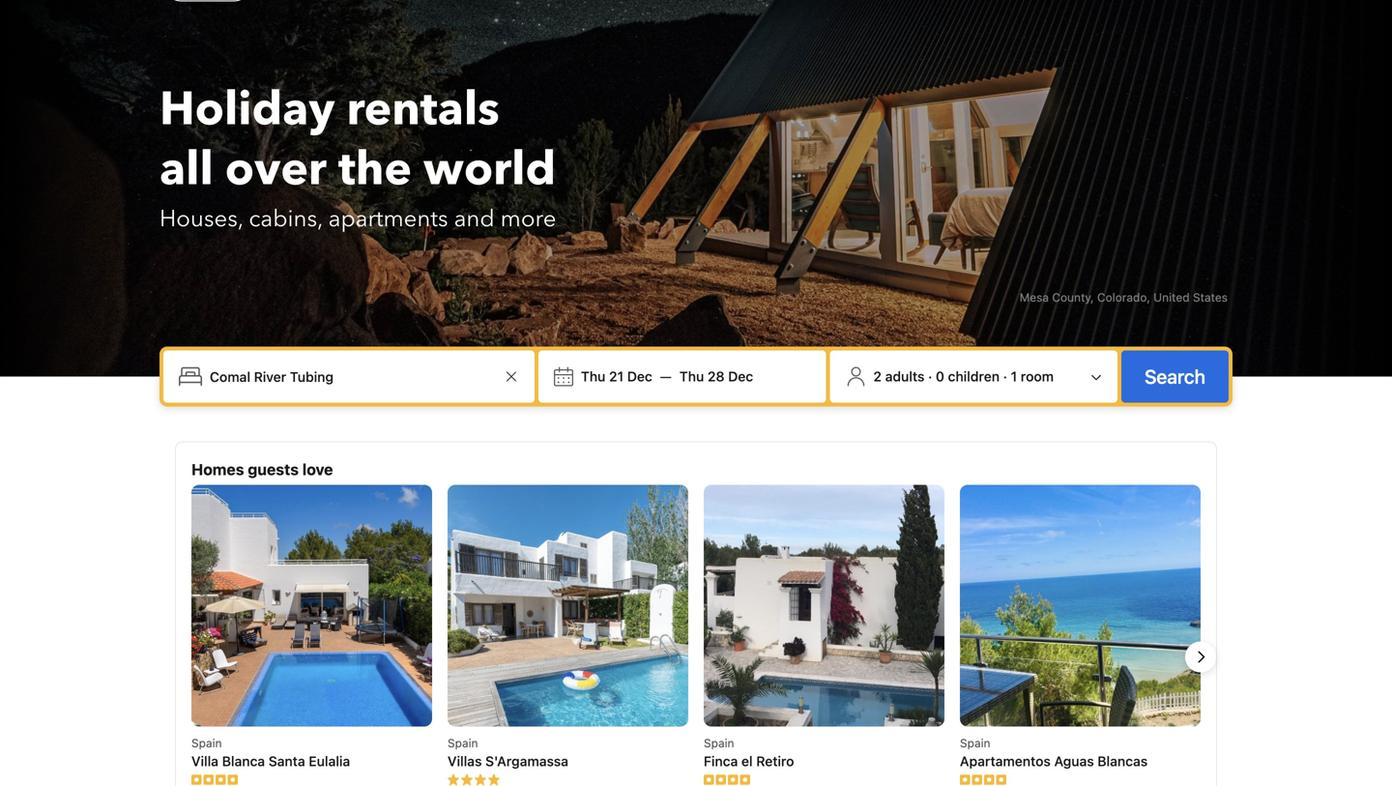 Task type: vqa. For each thing, say whether or not it's contained in the screenshot.
reviews inside Very Good 8,732 reviews
no



Task type: describe. For each thing, give the bounding box(es) containing it.
thu 21 dec — thu 28 dec
[[581, 369, 754, 385]]

thu 28 dec button
[[672, 359, 761, 394]]

apartamentos
[[961, 754, 1051, 769]]

spain finca el retiro
[[704, 737, 795, 769]]

finca
[[704, 754, 738, 769]]

colorado,
[[1098, 291, 1151, 304]]

el
[[742, 754, 753, 769]]

over
[[225, 138, 327, 201]]

1 · from the left
[[929, 369, 933, 385]]

2 adults · 0 children · 1 room button
[[838, 358, 1111, 395]]

holiday
[[160, 78, 335, 141]]

0
[[936, 369, 945, 385]]

mesa
[[1020, 291, 1050, 304]]

united
[[1154, 291, 1190, 304]]

world
[[424, 138, 556, 201]]

mesa county, colorado, united states
[[1020, 291, 1228, 304]]

homes
[[192, 460, 244, 479]]

homes guests love
[[192, 460, 333, 479]]

s'argamassa
[[486, 754, 569, 769]]

2 adults · 0 children · 1 room
[[874, 369, 1054, 385]]

aguas
[[1055, 754, 1095, 769]]

guests
[[248, 460, 299, 479]]

spain for villa
[[192, 737, 222, 750]]

adults
[[886, 369, 925, 385]]

holiday rentals all over the world houses, cabins, apartments and more
[[160, 78, 557, 235]]

1 dec from the left
[[628, 369, 653, 385]]

children
[[949, 369, 1000, 385]]

1
[[1011, 369, 1018, 385]]

eulalia
[[309, 754, 350, 769]]

and
[[454, 203, 495, 235]]



Task type: locate. For each thing, give the bounding box(es) containing it.
4 out of 5 image
[[192, 774, 238, 786], [448, 774, 500, 786]]

spain for villas
[[448, 737, 478, 750]]

1 spain from the left
[[192, 737, 222, 750]]

2 4 out of 5 image from the left
[[961, 774, 1007, 786]]

search button
[[1122, 351, 1229, 403]]

villas
[[448, 754, 482, 769]]

4 out of 5 image for apartamentos
[[961, 774, 1007, 786]]

1 horizontal spatial 4 out of 5 image
[[961, 774, 1007, 786]]

villa
[[192, 754, 219, 769]]

search
[[1145, 365, 1206, 388]]

the
[[338, 138, 412, 201]]

houses,
[[160, 203, 243, 235]]

states
[[1194, 291, 1228, 304]]

spain up apartamentos
[[961, 737, 991, 750]]

1 thu from the left
[[581, 369, 606, 385]]

2 4 out of 5 image from the left
[[448, 774, 500, 786]]

santa
[[269, 754, 305, 769]]

dec right 21
[[628, 369, 653, 385]]

spain villas s'argamassa
[[448, 737, 569, 769]]

spain up villas
[[448, 737, 478, 750]]

1 horizontal spatial ·
[[1004, 369, 1008, 385]]

· left 0 on the right top of page
[[929, 369, 933, 385]]

spain inside the spain villa blanca santa eulalia
[[192, 737, 222, 750]]

3 spain from the left
[[704, 737, 735, 750]]

4 out of 5 image down apartamentos
[[961, 774, 1007, 786]]

0 horizontal spatial thu
[[581, 369, 606, 385]]

love
[[303, 460, 333, 479]]

spain inside spain finca el retiro
[[704, 737, 735, 750]]

thu 21 dec button
[[574, 359, 660, 394]]

blanca
[[222, 754, 265, 769]]

4 out of 5 image down villas
[[448, 774, 500, 786]]

4 out of 5 image for finca
[[704, 774, 751, 786]]

Where are you going? field
[[202, 359, 500, 394]]

0 horizontal spatial 4 out of 5 image
[[704, 774, 751, 786]]

blancas
[[1098, 754, 1148, 769]]

more
[[501, 203, 557, 235]]

·
[[929, 369, 933, 385], [1004, 369, 1008, 385]]

1 horizontal spatial thu
[[680, 369, 704, 385]]

1 horizontal spatial dec
[[729, 369, 754, 385]]

rentals
[[347, 78, 500, 141]]

2 spain from the left
[[448, 737, 478, 750]]

1 4 out of 5 image from the left
[[704, 774, 751, 786]]

4 out of 5 image for villas
[[448, 774, 500, 786]]

room
[[1021, 369, 1054, 385]]

thu left 21
[[581, 369, 606, 385]]

1 horizontal spatial 4 out of 5 image
[[448, 774, 500, 786]]

spain inside spain villas s'argamassa
[[448, 737, 478, 750]]

1 4 out of 5 image from the left
[[192, 774, 238, 786]]

all
[[160, 138, 214, 201]]

4 out of 5 image down villa
[[192, 774, 238, 786]]

spain villa blanca santa eulalia
[[192, 737, 350, 769]]

spain inside spain apartamentos aguas blancas
[[961, 737, 991, 750]]

2
[[874, 369, 882, 385]]

spain for apartamentos
[[961, 737, 991, 750]]

spain for finca
[[704, 737, 735, 750]]

2 · from the left
[[1004, 369, 1008, 385]]

dec right 28
[[729, 369, 754, 385]]

28
[[708, 369, 725, 385]]

spain up finca
[[704, 737, 735, 750]]

0 horizontal spatial 4 out of 5 image
[[192, 774, 238, 786]]

apartments
[[329, 203, 448, 235]]

4 out of 5 image for villa
[[192, 774, 238, 786]]

2 dec from the left
[[729, 369, 754, 385]]

0 horizontal spatial ·
[[929, 369, 933, 385]]

county,
[[1053, 291, 1095, 304]]

spain up villa
[[192, 737, 222, 750]]

0 horizontal spatial dec
[[628, 369, 653, 385]]

4 out of 5 image
[[704, 774, 751, 786], [961, 774, 1007, 786]]

retiro
[[757, 754, 795, 769]]

dec
[[628, 369, 653, 385], [729, 369, 754, 385]]

thu left 28
[[680, 369, 704, 385]]

4 spain from the left
[[961, 737, 991, 750]]

spain
[[192, 737, 222, 750], [448, 737, 478, 750], [704, 737, 735, 750], [961, 737, 991, 750]]

21
[[609, 369, 624, 385]]

spain apartamentos aguas blancas
[[961, 737, 1148, 769]]

region
[[176, 485, 1217, 786]]

cabins,
[[249, 203, 323, 235]]

2 thu from the left
[[680, 369, 704, 385]]

region containing villa blanca santa eulalia
[[176, 485, 1217, 786]]

a cosy house and the night sky filled with stars in colorado, united states image
[[0, 0, 1393, 377]]

—
[[660, 369, 672, 385]]

4 out of 5 image down finca
[[704, 774, 751, 786]]

· left 1 at the top of page
[[1004, 369, 1008, 385]]

thu
[[581, 369, 606, 385], [680, 369, 704, 385]]



